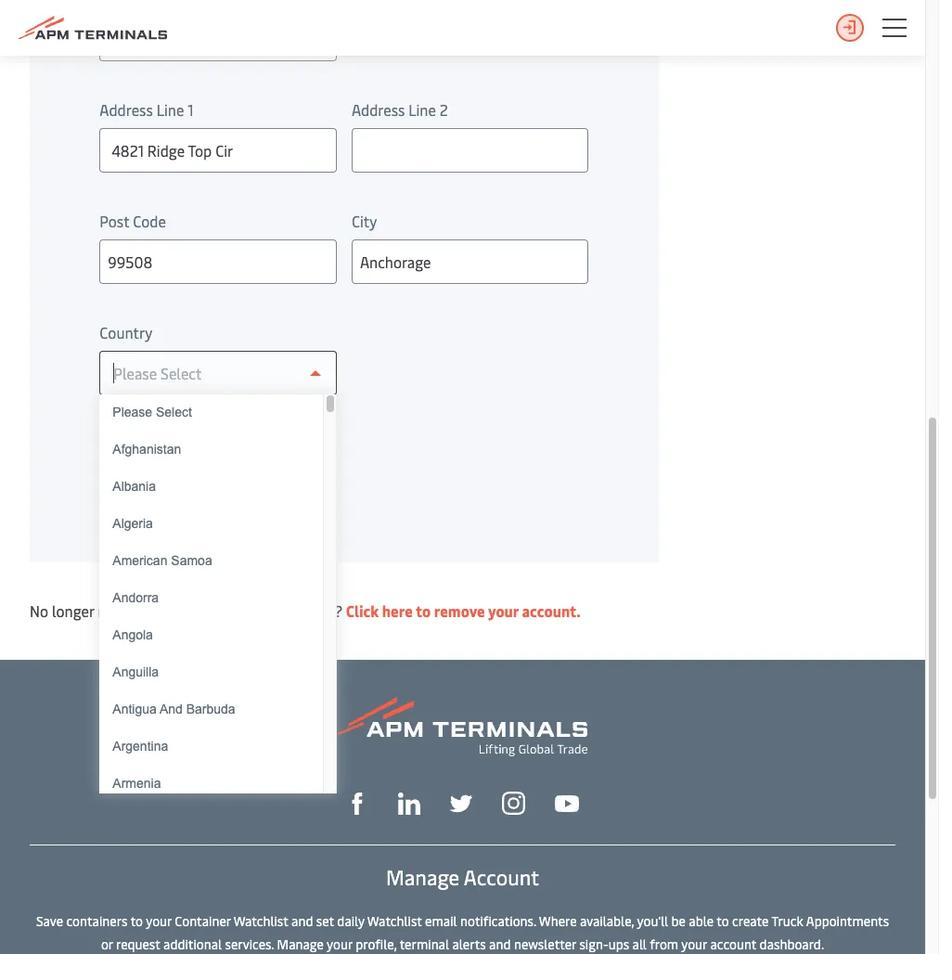 Task type: locate. For each thing, give the bounding box(es) containing it.
dashboard.
[[760, 936, 825, 954]]

to right the here on the left of page
[[416, 601, 431, 621]]

samoa
[[171, 554, 212, 568]]

services.
[[225, 936, 274, 954]]

line for 1
[[157, 99, 184, 120]]

antigua and barbuda
[[113, 702, 236, 717]]

able
[[689, 913, 714, 931]]

from
[[650, 936, 679, 954]]

account.
[[522, 601, 581, 621]]

shape link
[[346, 791, 369, 815]]

City text field
[[352, 240, 589, 284]]

need
[[98, 601, 131, 621]]

instagram image
[[502, 792, 526, 815]]

terminal
[[400, 936, 450, 954]]

2 address from the left
[[352, 99, 405, 120]]

your up request
[[146, 913, 172, 931]]

to right "able"
[[717, 913, 730, 931]]

2 line from the left
[[409, 99, 436, 120]]

address line 2
[[352, 99, 448, 120]]

manage account
[[386, 864, 540, 892]]

to
[[416, 601, 431, 621], [131, 913, 143, 931], [717, 913, 730, 931]]

or
[[101, 936, 113, 954]]

manage down set
[[277, 936, 324, 954]]

albania
[[113, 479, 156, 494]]

save containers to your container watchlist and set daily watchlist email notifications. where available, you'll be able to create truck appointments or request additional services. manage your profile, terminal alerts and newsletter sign-ups all from your account dashboard.
[[36, 913, 890, 954]]

your right remove
[[488, 601, 519, 621]]

save
[[36, 913, 63, 931]]

newsletter
[[514, 936, 577, 954]]

1 vertical spatial manage
[[277, 936, 324, 954]]

containers
[[66, 913, 128, 931]]

country
[[100, 322, 153, 343]]

0 vertical spatial and
[[292, 913, 313, 931]]

1 address from the left
[[100, 99, 153, 120]]

available,
[[580, 913, 635, 931]]

no
[[30, 601, 48, 621]]

post code
[[100, 211, 166, 231]]

1 watchlist from the left
[[234, 913, 288, 931]]

1 horizontal spatial watchlist
[[368, 913, 422, 931]]

line left 2 in the left top of the page
[[409, 99, 436, 120]]

city
[[352, 211, 377, 231]]

and
[[292, 913, 313, 931], [490, 936, 511, 954]]

1 horizontal spatial to
[[416, 601, 431, 621]]

post
[[100, 211, 129, 231]]

address left 2 in the left top of the page
[[352, 99, 405, 120]]

container
[[175, 913, 231, 931]]

you tube link
[[555, 791, 580, 814]]

1 horizontal spatial line
[[409, 99, 436, 120]]

here
[[382, 601, 413, 621]]

american
[[113, 554, 168, 568]]

line left 1
[[157, 99, 184, 120]]

apmterminals.com
[[154, 601, 278, 621]]

0 horizontal spatial watchlist
[[234, 913, 288, 931]]

and left set
[[292, 913, 313, 931]]

and down notifications.
[[490, 936, 511, 954]]

profile,
[[356, 936, 397, 954]]

your
[[488, 601, 519, 621], [146, 913, 172, 931], [327, 936, 353, 954], [682, 936, 708, 954]]

american samoa
[[113, 554, 212, 568]]

you'll
[[638, 913, 669, 931]]

1 line from the left
[[157, 99, 184, 120]]

antigua
[[113, 702, 157, 717]]

0 horizontal spatial manage
[[277, 936, 324, 954]]

address
[[100, 99, 153, 120], [352, 99, 405, 120]]

watchlist
[[234, 913, 288, 931], [368, 913, 422, 931]]

facebook image
[[346, 793, 369, 815]]

account?
[[282, 601, 343, 621]]

0 horizontal spatial line
[[157, 99, 184, 120]]

1 vertical spatial and
[[490, 936, 511, 954]]

2 horizontal spatial to
[[717, 913, 730, 931]]

watchlist up services.
[[234, 913, 288, 931]]

account
[[464, 864, 540, 892]]

0 horizontal spatial address
[[100, 99, 153, 120]]

line for 2
[[409, 99, 436, 120]]

an
[[134, 601, 150, 621]]

0 vertical spatial manage
[[386, 864, 460, 892]]

line
[[157, 99, 184, 120], [409, 99, 436, 120]]

watchlist up profile,
[[368, 913, 422, 931]]

1 horizontal spatial address
[[352, 99, 405, 120]]

algeria
[[113, 516, 153, 531]]

be
[[672, 913, 686, 931]]

0 horizontal spatial and
[[292, 913, 313, 931]]

manage
[[386, 864, 460, 892], [277, 936, 324, 954]]

instagram link
[[502, 790, 526, 815]]

Address Line 1 text field
[[100, 128, 337, 173]]

to up request
[[131, 913, 143, 931]]

select
[[156, 405, 192, 420]]

address left 1
[[100, 99, 153, 120]]

create
[[733, 913, 769, 931]]

Please Select text field
[[100, 351, 337, 396]]

apmt footer logo image
[[338, 698, 588, 757]]

1 horizontal spatial and
[[490, 936, 511, 954]]

0 horizontal spatial to
[[131, 913, 143, 931]]

manage up email on the bottom of page
[[386, 864, 460, 892]]



Task type: describe. For each thing, give the bounding box(es) containing it.
argentina
[[113, 739, 168, 754]]

remove
[[434, 601, 485, 621]]

no longer need an apmterminals.com account? click here to remove your account.
[[30, 601, 581, 621]]

your down daily
[[327, 936, 353, 954]]

address for address line 1
[[100, 99, 153, 120]]

where
[[539, 913, 577, 931]]

andorra
[[113, 591, 159, 606]]

youtube image
[[555, 796, 580, 813]]

set
[[317, 913, 334, 931]]

armenia
[[113, 776, 161, 791]]

code
[[133, 211, 166, 231]]

please
[[113, 405, 152, 420]]

linkedin__x28_alt_x29__3_ link
[[398, 791, 421, 815]]

linkedin image
[[398, 793, 421, 815]]

anguilla
[[113, 665, 159, 680]]

2 watchlist from the left
[[368, 913, 422, 931]]

1 horizontal spatial manage
[[386, 864, 460, 892]]

account
[[711, 936, 757, 954]]

afghanistan
[[113, 442, 181, 457]]

fill 44 link
[[450, 791, 473, 815]]

twitter image
[[450, 793, 473, 815]]

your down "able"
[[682, 936, 708, 954]]

appointments
[[807, 913, 890, 931]]

sign-
[[580, 936, 609, 954]]

angola
[[113, 628, 153, 643]]

additional
[[163, 936, 222, 954]]

2
[[440, 99, 448, 120]]

daily
[[337, 913, 365, 931]]

click
[[346, 601, 379, 621]]

address for address line 2
[[352, 99, 405, 120]]

barbuda
[[186, 702, 236, 717]]

1
[[188, 99, 194, 120]]

request
[[116, 936, 160, 954]]

ups
[[609, 936, 630, 954]]

all
[[633, 936, 647, 954]]

Post Code text field
[[100, 240, 337, 284]]

and
[[160, 702, 183, 717]]

truck
[[772, 913, 804, 931]]

address line 1
[[100, 99, 194, 120]]

longer
[[52, 601, 94, 621]]

alerts
[[453, 936, 486, 954]]

notifications.
[[461, 913, 537, 931]]

click here to remove your account. link
[[346, 601, 581, 621]]

email
[[425, 913, 457, 931]]

Address Line 2 text field
[[352, 128, 589, 173]]

please select
[[113, 405, 192, 420]]

manage inside save containers to your container watchlist and set daily watchlist email notifications. where available, you'll be able to create truck appointments or request additional services. manage your profile, terminal alerts and newsletter sign-ups all from your account dashboard.
[[277, 936, 324, 954]]



Task type: vqa. For each thing, say whether or not it's contained in the screenshot.
to's adapt
no



